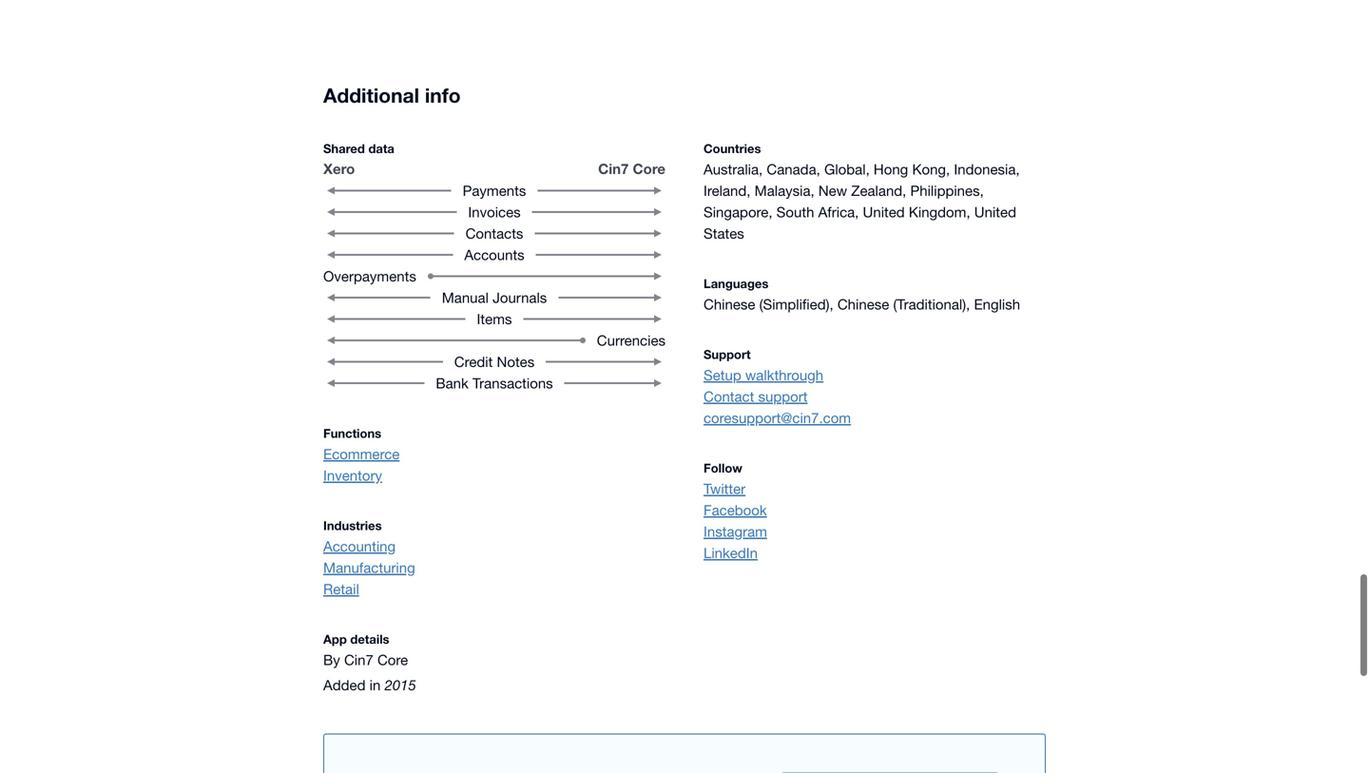 Task type: locate. For each thing, give the bounding box(es) containing it.
canada,
[[767, 161, 820, 178]]

1 vertical spatial cin7
[[344, 652, 374, 668]]

app details by cin7 core added in 2015
[[323, 632, 416, 693]]

walkthrough
[[745, 367, 824, 383]]

malaysia,
[[755, 182, 815, 199]]

items
[[477, 311, 512, 327]]

core up 2015
[[377, 652, 408, 668]]

0 vertical spatial cin7
[[598, 160, 629, 178]]

1 horizontal spatial cin7
[[598, 160, 629, 178]]

1 united from the left
[[863, 204, 905, 220]]

0 vertical spatial core
[[633, 160, 666, 178]]

manual journals
[[442, 289, 547, 306]]

0 horizontal spatial cin7
[[344, 652, 374, 668]]

inventory
[[323, 467, 382, 484]]

chinese
[[704, 296, 755, 313], [838, 296, 889, 313]]

core
[[633, 160, 666, 178], [377, 652, 408, 668]]

accounting
[[323, 538, 396, 555]]

contact
[[704, 388, 754, 405]]

united
[[863, 204, 905, 220], [975, 204, 1017, 220]]

(simplified),
[[759, 296, 834, 313]]

1 horizontal spatial chinese
[[838, 296, 889, 313]]

countries
[[704, 141, 761, 156]]

facebook
[[704, 502, 767, 518]]

countries australia, canada, global, hong kong, indonesia, ireland, malaysia, new zealand, philippines, singapore, south africa, united kingdom, united states
[[704, 141, 1020, 242]]

1 horizontal spatial united
[[975, 204, 1017, 220]]

support setup walkthrough contact support coresupport@cin7.com
[[704, 347, 851, 426]]

africa,
[[818, 204, 859, 220]]

english
[[974, 296, 1020, 313]]

cin7 core
[[598, 160, 666, 178]]

0 horizontal spatial core
[[377, 652, 408, 668]]

bank
[[436, 375, 469, 391]]

transactions
[[473, 375, 553, 391]]

follow
[[704, 461, 743, 476]]

manual
[[442, 289, 489, 306]]

currencies
[[597, 332, 666, 349]]

united down zealand,
[[863, 204, 905, 220]]

chinese right (simplified),
[[838, 296, 889, 313]]

shared
[[323, 141, 365, 156]]

chinese down languages
[[704, 296, 755, 313]]

setup walkthrough link
[[704, 364, 1046, 386]]

hong
[[874, 161, 908, 178]]

cin7
[[598, 160, 629, 178], [344, 652, 374, 668]]

invoices
[[468, 204, 521, 220]]

setup
[[704, 367, 742, 383]]

support
[[758, 388, 808, 405]]

0 horizontal spatial chinese
[[704, 296, 755, 313]]

1 horizontal spatial core
[[633, 160, 666, 178]]

facebook link
[[704, 499, 1046, 521]]

zealand,
[[851, 182, 907, 199]]

payments
[[463, 182, 526, 199]]

app
[[323, 632, 347, 647]]

industries accounting manufacturing retail
[[323, 518, 415, 597]]

linkedin link
[[704, 542, 1046, 564]]

accounting link
[[323, 536, 666, 557]]

1 vertical spatial core
[[377, 652, 408, 668]]

manufacturing link
[[323, 557, 666, 578]]

kingdom,
[[909, 204, 971, 220]]

kong,
[[912, 161, 950, 178]]

new
[[819, 182, 847, 199]]

0 horizontal spatial united
[[863, 204, 905, 220]]

functions
[[323, 426, 381, 441]]

states
[[704, 225, 744, 242]]

2 chinese from the left
[[838, 296, 889, 313]]

follow twitter facebook instagram linkedin
[[704, 461, 767, 561]]

core left australia,
[[633, 160, 666, 178]]

journals
[[493, 289, 547, 306]]

data
[[368, 141, 395, 156]]

united down the indonesia,
[[975, 204, 1017, 220]]

by
[[323, 652, 340, 668]]

ecommerce link
[[323, 443, 666, 465]]



Task type: vqa. For each thing, say whether or not it's contained in the screenshot.
items
yes



Task type: describe. For each thing, give the bounding box(es) containing it.
functions ecommerce inventory
[[323, 426, 400, 484]]

australia,
[[704, 161, 763, 178]]

twitter
[[704, 480, 746, 497]]

languages
[[704, 276, 769, 291]]

notes
[[497, 353, 535, 370]]

support
[[704, 347, 751, 362]]

(traditional),
[[893, 296, 970, 313]]

credit
[[454, 353, 493, 370]]

1 chinese from the left
[[704, 296, 755, 313]]

in
[[370, 677, 381, 693]]

ireland,
[[704, 182, 751, 199]]

info
[[425, 83, 461, 107]]

2 united from the left
[[975, 204, 1017, 220]]

overpayments
[[323, 268, 416, 284]]

bank transactions
[[436, 375, 553, 391]]

core inside app details by cin7 core added in 2015
[[377, 652, 408, 668]]

inventory link
[[323, 465, 666, 486]]

details
[[350, 632, 389, 647]]

retail link
[[323, 578, 666, 600]]

added
[[323, 677, 366, 693]]

instagram link
[[704, 521, 1046, 542]]

twitter link
[[704, 478, 1046, 499]]

languages chinese (simplified), chinese (traditional), english
[[704, 276, 1020, 313]]

philippines,
[[911, 182, 984, 199]]

global,
[[824, 161, 870, 178]]

south
[[777, 204, 814, 220]]

ecommerce
[[323, 446, 400, 462]]

accounts
[[464, 246, 525, 263]]

additional
[[323, 83, 419, 107]]

xero
[[323, 160, 355, 178]]

contacts
[[466, 225, 523, 242]]

credit notes
[[454, 353, 535, 370]]

shared data
[[323, 141, 395, 156]]

retail
[[323, 581, 359, 597]]

singapore,
[[704, 204, 773, 220]]

manufacturing
[[323, 559, 415, 576]]

instagram
[[704, 523, 767, 540]]

2015
[[385, 677, 416, 693]]

contact support link
[[704, 386, 1046, 407]]

industries
[[323, 518, 382, 533]]

coresupport@cin7.com link
[[704, 407, 1046, 429]]

additional info
[[323, 83, 461, 107]]

cin7 inside app details by cin7 core added in 2015
[[344, 652, 374, 668]]

linkedin
[[704, 545, 758, 561]]

coresupport@cin7.com
[[704, 410, 851, 426]]

indonesia,
[[954, 161, 1020, 178]]



